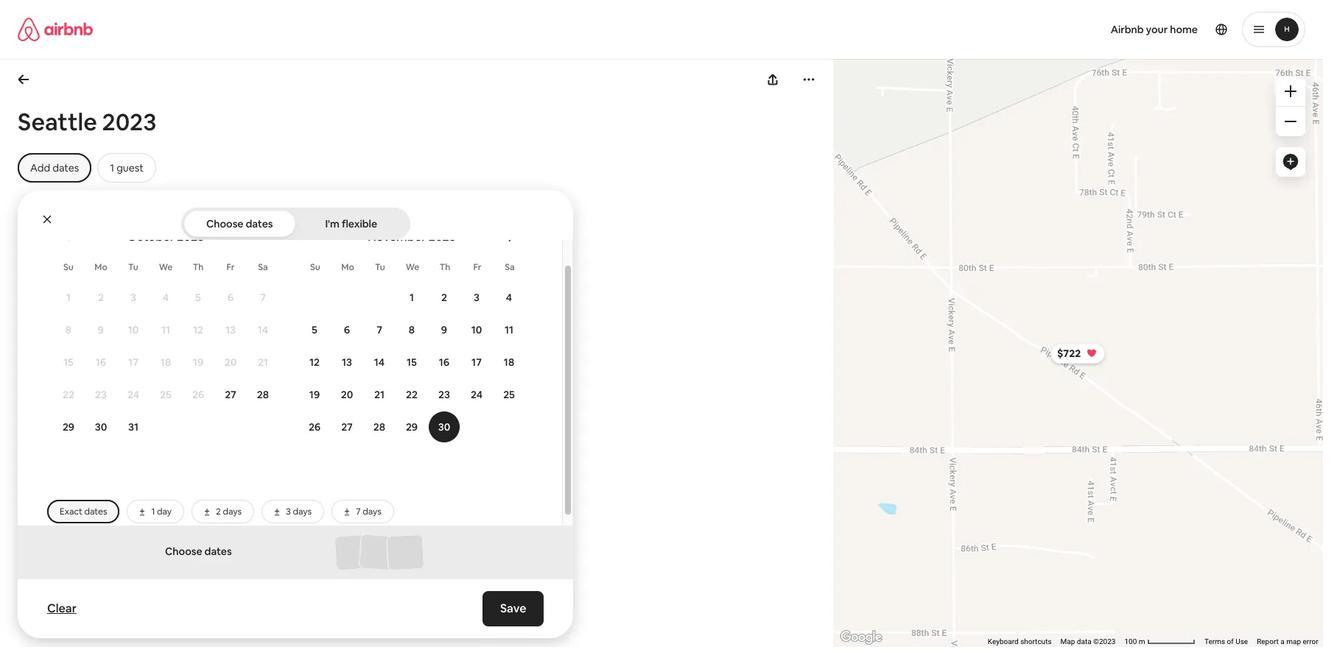 Task type: describe. For each thing, give the bounding box(es) containing it.
zoom out image
[[1285, 116, 1297, 128]]

total before taxes button
[[18, 511, 136, 525]]

bus in tacoma 3 beds 5 nights · saved for nov 1 – 6 total before taxes
[[18, 460, 159, 525]]

2 8 button from the left
[[396, 315, 428, 346]]

1 30 button from the left
[[85, 412, 117, 443]]

map
[[1287, 638, 1302, 646]]

nov
[[115, 491, 136, 505]]

0 horizontal spatial 14 button
[[247, 315, 279, 346]]

seattle 2023
[[18, 107, 157, 137]]

10 for second 10 "button" from left
[[472, 324, 482, 337]]

0 horizontal spatial 13 button
[[214, 315, 247, 346]]

3 button for october 2023
[[117, 282, 150, 313]]

2 24 button from the left
[[461, 380, 493, 411]]

2 button for november 2023
[[428, 282, 461, 313]]

1 horizontal spatial 7
[[356, 506, 361, 518]]

1 vertical spatial choose
[[165, 545, 202, 559]]

terms of use link
[[1205, 638, 1249, 646]]

0 vertical spatial 28 button
[[247, 380, 279, 411]]

1 vertical spatial 12 button
[[299, 347, 331, 378]]

1 horizontal spatial 21 button
[[363, 380, 396, 411]]

1 25 from the left
[[160, 388, 172, 402]]

2 30 button from the left
[[428, 412, 461, 443]]

november
[[368, 229, 426, 245]]

total
[[45, 511, 69, 525]]

taxes
[[108, 511, 136, 525]]

$722
[[1058, 347, 1082, 360]]

2023 for october 2023
[[177, 229, 204, 245]]

2 su from the left
[[310, 262, 321, 273]]

1 vertical spatial 7
[[377, 324, 382, 337]]

0 horizontal spatial 19
[[193, 356, 204, 369]]

2 11 button from the left
[[493, 315, 526, 346]]

1 th from the left
[[193, 262, 204, 273]]

dates inside button
[[246, 217, 273, 231]]

i'm flexible button
[[296, 211, 407, 237]]

nights
[[26, 491, 58, 505]]

terms of use
[[1205, 638, 1249, 646]]

dates down for
[[84, 506, 107, 518]]

24 for 2nd 24 button from the left
[[471, 388, 483, 402]]

0 horizontal spatial 20 button
[[214, 347, 247, 378]]

2 9 button from the left
[[428, 315, 461, 346]]

1 11 button from the left
[[150, 315, 182, 346]]

29 for first 29 button from the right
[[406, 421, 418, 434]]

0 vertical spatial 27
[[225, 388, 236, 402]]

1 horizontal spatial 27 button
[[331, 412, 363, 443]]

23 for second 23 button from the right
[[95, 388, 107, 402]]

1 day
[[151, 506, 172, 518]]

report a map error link
[[1258, 638, 1319, 646]]

1 vertical spatial 28 button
[[363, 412, 396, 443]]

6 for the bottom 6 "button"
[[344, 324, 350, 337]]

10 for 2nd 10 "button" from the right
[[128, 324, 139, 337]]

exact dates
[[60, 506, 107, 518]]

16 for first the '16' button
[[96, 356, 106, 369]]

2 17 button from the left
[[461, 347, 493, 378]]

data
[[1078, 638, 1092, 646]]

report a map error
[[1258, 638, 1319, 646]]

a for report
[[1282, 638, 1286, 646]]

2 fr from the left
[[474, 262, 482, 273]]

1 inside bus in tacoma 3 beds 5 nights · saved for nov 1 – 6 total before taxes
[[138, 491, 143, 505]]

2 25 button from the left
[[493, 380, 526, 411]]

2 18 button from the left
[[493, 347, 526, 378]]

1 18 from the left
[[161, 356, 171, 369]]

note
[[50, 534, 75, 548]]

1 vertical spatial choose dates
[[165, 545, 232, 559]]

tab list inside dialog
[[184, 208, 407, 240]]

1 horizontal spatial 19 button
[[299, 380, 331, 411]]

0 vertical spatial 12
[[193, 324, 203, 337]]

clear
[[47, 601, 77, 617]]

report
[[1258, 638, 1280, 646]]

terms
[[1205, 638, 1226, 646]]

15 for 2nd 15 button from left
[[407, 356, 417, 369]]

beds
[[26, 475, 52, 489]]

flexible
[[342, 217, 377, 231]]

9 for second 9 button from the left
[[441, 324, 448, 337]]

profile element
[[680, 0, 1306, 59]]

31
[[128, 421, 139, 434]]

2 sa from the left
[[505, 262, 515, 273]]

2 for october 2023
[[98, 291, 104, 304]]

24 for 2nd 24 button from the right
[[127, 388, 139, 402]]

0 vertical spatial 26 button
[[182, 380, 214, 411]]

google image
[[838, 629, 886, 648]]

1 16 button from the left
[[85, 347, 117, 378]]

zoom in image
[[1285, 86, 1297, 97]]

save
[[500, 601, 526, 617]]

$722 button
[[1052, 343, 1106, 364]]

–
[[145, 491, 151, 505]]

keyboard shortcuts button
[[989, 638, 1053, 648]]

1 vertical spatial 26
[[309, 421, 321, 434]]

1 vertical spatial 26 button
[[299, 412, 331, 443]]

31 button
[[117, 412, 150, 443]]

11 for 2nd 11 button from the left
[[505, 324, 514, 337]]

0 horizontal spatial 6 button
[[214, 282, 247, 313]]

13 for the leftmost the 13 'button'
[[226, 324, 236, 337]]

1 horizontal spatial 2
[[216, 506, 221, 518]]

i'm
[[325, 217, 340, 231]]

©2023
[[1094, 638, 1117, 646]]

saved
[[65, 491, 96, 505]]

0 vertical spatial 28
[[257, 388, 269, 402]]

2 tu from the left
[[375, 262, 385, 273]]

days for 2 days
[[223, 506, 242, 518]]

0 vertical spatial 5 button
[[182, 282, 214, 313]]

0 vertical spatial 27 button
[[214, 380, 247, 411]]

m
[[1140, 638, 1146, 646]]

2 for november 2023
[[442, 291, 447, 304]]

1 17 from the left
[[128, 356, 138, 369]]

0 horizontal spatial 19 button
[[182, 347, 214, 378]]

2023 for seattle 2023
[[102, 107, 157, 137]]

1 horizontal spatial 5 button
[[299, 315, 331, 346]]

1 button for november
[[396, 282, 428, 313]]

1 10 button from the left
[[117, 315, 150, 346]]

add dates button
[[18, 153, 92, 183]]

1 horizontal spatial 20 button
[[331, 380, 363, 411]]

2 29 button from the left
[[396, 412, 428, 443]]

add a place to the map image
[[1283, 153, 1300, 171]]

google map
including 1 saved stay. region
[[826, 1, 1324, 648]]

23 for 1st 23 button from the right
[[439, 388, 450, 402]]

5 for the topmost 5 button
[[195, 291, 201, 304]]

0 vertical spatial 7
[[260, 291, 266, 304]]

0 horizontal spatial 21
[[258, 356, 268, 369]]

1 24 button from the left
[[117, 380, 150, 411]]

4 for november 2023
[[506, 291, 512, 304]]

20 for the rightmost 20 button
[[341, 388, 353, 402]]

5 for 5 button to the right
[[312, 324, 318, 337]]

20 for leftmost 20 button
[[225, 356, 237, 369]]

1 horizontal spatial 7 button
[[363, 315, 396, 346]]

add dates
[[30, 161, 79, 175]]

shortcuts
[[1021, 638, 1053, 646]]

in
[[39, 460, 48, 474]]

1 horizontal spatial 14 button
[[363, 347, 396, 378]]

1 horizontal spatial 13 button
[[331, 347, 363, 378]]

2 10 button from the left
[[461, 315, 493, 346]]



Task type: vqa. For each thing, say whether or not it's contained in the screenshot.


Task type: locate. For each thing, give the bounding box(es) containing it.
5 inside bus in tacoma 3 beds 5 nights · saved for nov 1 – 6 total before taxes
[[18, 491, 24, 505]]

2023 right october
[[177, 229, 204, 245]]

1 su from the left
[[63, 262, 74, 273]]

days for 3 days
[[293, 506, 312, 518]]

2 vertical spatial 6
[[153, 491, 159, 505]]

1 2 button from the left
[[85, 282, 117, 313]]

1 vertical spatial 19 button
[[299, 380, 331, 411]]

30 button
[[85, 412, 117, 443], [428, 412, 461, 443]]

days left 3 days
[[223, 506, 242, 518]]

1 horizontal spatial 30 button
[[428, 412, 461, 443]]

0 horizontal spatial 16 button
[[85, 347, 117, 378]]

1 horizontal spatial 3 button
[[461, 282, 493, 313]]

2 horizontal spatial 2023
[[429, 229, 456, 245]]

16 for 1st the '16' button from right
[[439, 356, 450, 369]]

1 horizontal spatial 5
[[195, 291, 201, 304]]

1 vertical spatial 19
[[309, 388, 320, 402]]

2 22 from the left
[[406, 388, 418, 402]]

16
[[96, 356, 106, 369], [439, 356, 450, 369]]

dates down seattle
[[52, 161, 79, 175]]

0 horizontal spatial 22
[[63, 388, 74, 402]]

0 horizontal spatial 8 button
[[52, 315, 85, 346]]

0 horizontal spatial su
[[63, 262, 74, 273]]

1 vertical spatial 14
[[374, 356, 385, 369]]

choose down day
[[165, 545, 202, 559]]

we down the october 2023
[[159, 262, 173, 273]]

2 30 from the left
[[438, 421, 451, 434]]

1 3 button from the left
[[117, 282, 150, 313]]

before
[[71, 511, 106, 525]]

1 vertical spatial 5
[[312, 324, 318, 337]]

october
[[127, 229, 175, 245]]

0 horizontal spatial 2 button
[[85, 282, 117, 313]]

1 vertical spatial 21 button
[[363, 380, 396, 411]]

add inside add dates dropdown button
[[30, 161, 50, 175]]

3 button
[[117, 282, 150, 313], [461, 282, 493, 313]]

9 for 2nd 9 button from the right
[[98, 324, 104, 337]]

choose dates inside button
[[206, 217, 273, 231]]

8
[[65, 324, 72, 337], [409, 324, 415, 337]]

15 button
[[52, 347, 85, 378], [396, 347, 428, 378]]

3 days from the left
[[363, 506, 382, 518]]

choose inside button
[[206, 217, 244, 231]]

a left note
[[42, 534, 48, 548]]

th
[[193, 262, 204, 273], [440, 262, 451, 273]]

23
[[95, 388, 107, 402], [439, 388, 450, 402]]

add
[[30, 161, 50, 175], [18, 534, 40, 548]]

1 15 button from the left
[[52, 347, 85, 378]]

of
[[1228, 638, 1235, 646]]

1 horizontal spatial 19
[[309, 388, 320, 402]]

10
[[128, 324, 139, 337], [472, 324, 482, 337]]

tab list
[[184, 208, 407, 240]]

2 16 button from the left
[[428, 347, 461, 378]]

0 horizontal spatial 18 button
[[150, 347, 182, 378]]

1 horizontal spatial 24
[[471, 388, 483, 402]]

11 for first 11 button from the left
[[161, 324, 170, 337]]

5 button
[[182, 282, 214, 313], [299, 315, 331, 346]]

25
[[160, 388, 172, 402], [504, 388, 515, 402]]

1 horizontal spatial choose
[[206, 217, 244, 231]]

0 horizontal spatial 22 button
[[52, 380, 85, 411]]

days right 3 days
[[363, 506, 382, 518]]

1 horizontal spatial 20
[[341, 388, 353, 402]]

1 vertical spatial 13
[[342, 356, 352, 369]]

1 vertical spatial 21
[[374, 388, 385, 402]]

0 horizontal spatial a
[[42, 534, 48, 548]]

1 mo from the left
[[95, 262, 107, 273]]

1 8 from the left
[[65, 324, 72, 337]]

2 25 from the left
[[504, 388, 515, 402]]

1 vertical spatial 20 button
[[331, 380, 363, 411]]

1 vertical spatial 14 button
[[363, 347, 396, 378]]

1 4 button from the left
[[150, 282, 182, 313]]

0 horizontal spatial mo
[[95, 262, 107, 273]]

2 button for october 2023
[[85, 282, 117, 313]]

27 button
[[214, 380, 247, 411], [331, 412, 363, 443]]

24 button
[[117, 380, 150, 411], [461, 380, 493, 411]]

2 1 button from the left
[[396, 282, 428, 313]]

1 horizontal spatial 6
[[228, 291, 234, 304]]

3 inside bus in tacoma 3 beds 5 nights · saved for nov 1 – 6 total before taxes
[[18, 475, 24, 489]]

1 10 from the left
[[128, 324, 139, 337]]

add for add dates
[[30, 161, 50, 175]]

1 horizontal spatial 10
[[472, 324, 482, 337]]

days for 7 days
[[363, 506, 382, 518]]

clear button
[[40, 595, 84, 624]]

map
[[1061, 638, 1076, 646]]

17 button
[[117, 347, 150, 378], [461, 347, 493, 378]]

1 23 from the left
[[95, 388, 107, 402]]

24
[[127, 388, 139, 402], [471, 388, 483, 402]]

keyboard
[[989, 638, 1019, 646]]

0 horizontal spatial 21 button
[[247, 347, 279, 378]]

1 horizontal spatial 9
[[441, 324, 448, 337]]

·
[[60, 491, 63, 505]]

1 4 from the left
[[163, 291, 169, 304]]

1 horizontal spatial 15
[[407, 356, 417, 369]]

1 horizontal spatial mo
[[341, 262, 354, 273]]

0 horizontal spatial 23 button
[[85, 380, 117, 411]]

1 button for october
[[52, 282, 85, 313]]

1 24 from the left
[[127, 388, 139, 402]]

a for add
[[42, 534, 48, 548]]

october 2023
[[127, 229, 204, 245]]

0 vertical spatial 20
[[225, 356, 237, 369]]

13
[[226, 324, 236, 337], [342, 356, 352, 369]]

0 horizontal spatial 24
[[127, 388, 139, 402]]

november 2023
[[368, 229, 456, 245]]

dates inside dropdown button
[[52, 161, 79, 175]]

fr
[[227, 262, 235, 273], [474, 262, 482, 273]]

12 button
[[182, 315, 214, 346], [299, 347, 331, 378]]

1 horizontal spatial tu
[[375, 262, 385, 273]]

0 vertical spatial 13
[[226, 324, 236, 337]]

1 horizontal spatial 16
[[439, 356, 450, 369]]

6
[[228, 291, 234, 304], [344, 324, 350, 337], [153, 491, 159, 505]]

1 9 from the left
[[98, 324, 104, 337]]

100 m
[[1125, 638, 1148, 646]]

a left map
[[1282, 638, 1286, 646]]

dialog containing october 2023
[[18, 190, 1030, 639]]

0 horizontal spatial 16
[[96, 356, 106, 369]]

2 9 from the left
[[441, 324, 448, 337]]

1 days from the left
[[223, 506, 242, 518]]

19
[[193, 356, 204, 369], [309, 388, 320, 402]]

0 vertical spatial a
[[42, 534, 48, 548]]

1 22 button from the left
[[52, 380, 85, 411]]

26 button
[[182, 380, 214, 411], [299, 412, 331, 443]]

0 horizontal spatial 25
[[160, 388, 172, 402]]

14 for rightmost 14 button
[[374, 356, 385, 369]]

1 vertical spatial add
[[18, 534, 40, 548]]

6 inside bus in tacoma 3 beds 5 nights · saved for nov 1 – 6 total before taxes
[[153, 491, 159, 505]]

7 days
[[356, 506, 382, 518]]

add for add a note
[[18, 534, 40, 548]]

dates
[[52, 161, 79, 175], [246, 217, 273, 231], [84, 506, 107, 518], [205, 545, 232, 559]]

1 vertical spatial 6 button
[[331, 315, 363, 346]]

0 horizontal spatial 18
[[161, 356, 171, 369]]

add a note
[[18, 534, 75, 548]]

2023 right november
[[429, 229, 456, 245]]

1 9 button from the left
[[85, 315, 117, 346]]

1 1 button from the left
[[52, 282, 85, 313]]

1 horizontal spatial a
[[1282, 638, 1286, 646]]

1 30 from the left
[[95, 421, 107, 434]]

0 horizontal spatial sa
[[258, 262, 268, 273]]

1 22 from the left
[[63, 388, 74, 402]]

1 11 from the left
[[161, 324, 170, 337]]

9 button
[[85, 315, 117, 346], [428, 315, 461, 346]]

1 horizontal spatial 27
[[341, 421, 353, 434]]

1
[[66, 291, 71, 304], [410, 291, 414, 304], [138, 491, 143, 505], [151, 506, 155, 518]]

2 16 from the left
[[439, 356, 450, 369]]

1 vertical spatial 13 button
[[331, 347, 363, 378]]

2 vertical spatial 5
[[18, 491, 24, 505]]

tacoma
[[50, 460, 91, 474]]

1 horizontal spatial 11
[[505, 324, 514, 337]]

2 8 from the left
[[409, 324, 415, 337]]

0 horizontal spatial 26
[[192, 388, 204, 402]]

14
[[258, 324, 268, 337], [374, 356, 385, 369]]

2 3 button from the left
[[461, 282, 493, 313]]

4 for october 2023
[[163, 291, 169, 304]]

2 29 from the left
[[406, 421, 418, 434]]

2 mo from the left
[[341, 262, 354, 273]]

1 vertical spatial 12
[[310, 356, 320, 369]]

0 horizontal spatial 3 button
[[117, 282, 150, 313]]

1 17 button from the left
[[117, 347, 150, 378]]

0 horizontal spatial 5 button
[[182, 282, 214, 313]]

a
[[42, 534, 48, 548], [1282, 638, 1286, 646]]

0 vertical spatial 19
[[193, 356, 204, 369]]

0 horizontal spatial 11 button
[[150, 315, 182, 346]]

error
[[1304, 638, 1319, 646]]

6 for 6 "button" to the left
[[228, 291, 234, 304]]

26
[[192, 388, 204, 402], [309, 421, 321, 434]]

0 horizontal spatial 1 button
[[52, 282, 85, 313]]

1 vertical spatial 7 button
[[363, 315, 396, 346]]

2 18 from the left
[[504, 356, 515, 369]]

20 button
[[214, 347, 247, 378], [331, 380, 363, 411]]

1 8 button from the left
[[52, 315, 85, 346]]

1 horizontal spatial we
[[406, 262, 420, 273]]

22 button
[[52, 380, 85, 411], [396, 380, 428, 411]]

2 11 from the left
[[505, 324, 514, 337]]

keyboard shortcuts
[[989, 638, 1053, 646]]

1 horizontal spatial 30
[[438, 421, 451, 434]]

th down the november 2023
[[440, 262, 451, 273]]

13 for rightmost the 13 'button'
[[342, 356, 352, 369]]

1 horizontal spatial 26
[[309, 421, 321, 434]]

2 we from the left
[[406, 262, 420, 273]]

exact
[[60, 506, 82, 518]]

1 vertical spatial 27
[[341, 421, 353, 434]]

bus
[[18, 460, 36, 474]]

1 vertical spatial 28
[[374, 421, 386, 434]]

1 29 button from the left
[[52, 412, 85, 443]]

2 4 from the left
[[506, 291, 512, 304]]

save button
[[482, 592, 544, 627]]

2 2 button from the left
[[428, 282, 461, 313]]

1 horizontal spatial 15 button
[[396, 347, 428, 378]]

1 fr from the left
[[227, 262, 235, 273]]

0 vertical spatial 12 button
[[182, 315, 214, 346]]

0 horizontal spatial 6
[[153, 491, 159, 505]]

2 22 button from the left
[[396, 380, 428, 411]]

dialog
[[18, 190, 1030, 639]]

0 vertical spatial 14 button
[[247, 315, 279, 346]]

14 for 14 button to the left
[[258, 324, 268, 337]]

0 horizontal spatial days
[[223, 506, 242, 518]]

0 horizontal spatial 29
[[63, 421, 75, 434]]

2 15 button from the left
[[396, 347, 428, 378]]

mo
[[95, 262, 107, 273], [341, 262, 354, 273]]

21 button
[[247, 347, 279, 378], [363, 380, 396, 411]]

1 horizontal spatial th
[[440, 262, 451, 273]]

dates left i'm on the top
[[246, 217, 273, 231]]

23 button
[[85, 380, 117, 411], [428, 380, 461, 411]]

2 23 button from the left
[[428, 380, 461, 411]]

choose dates
[[206, 217, 273, 231], [165, 545, 232, 559]]

15
[[63, 356, 74, 369], [407, 356, 417, 369]]

1 16 from the left
[[96, 356, 106, 369]]

1 25 button from the left
[[150, 380, 182, 411]]

4 button for november 2023
[[493, 282, 526, 313]]

2 days from the left
[[293, 506, 312, 518]]

su
[[63, 262, 74, 273], [310, 262, 321, 273]]

0 horizontal spatial 26 button
[[182, 380, 214, 411]]

we
[[159, 262, 173, 273], [406, 262, 420, 273]]

i'm flexible
[[325, 217, 377, 231]]

for
[[98, 491, 113, 505]]

choose dates button
[[184, 211, 296, 237]]

add down seattle
[[30, 161, 50, 175]]

1 horizontal spatial 24 button
[[461, 380, 493, 411]]

1 15 from the left
[[63, 356, 74, 369]]

0 horizontal spatial fr
[[227, 262, 235, 273]]

1 18 button from the left
[[150, 347, 182, 378]]

we down the november 2023
[[406, 262, 420, 273]]

1 29 from the left
[[63, 421, 75, 434]]

tu down november
[[375, 262, 385, 273]]

dates down 2 days
[[205, 545, 232, 559]]

1 horizontal spatial 23
[[439, 388, 450, 402]]

0 horizontal spatial 27
[[225, 388, 236, 402]]

day
[[157, 506, 172, 518]]

remove from wishlist: bus in tacoma image
[[243, 220, 260, 238]]

1 sa from the left
[[258, 262, 268, 273]]

1 horizontal spatial 13
[[342, 356, 352, 369]]

2 10 from the left
[[472, 324, 482, 337]]

4 button for october 2023
[[150, 282, 182, 313]]

2 15 from the left
[[407, 356, 417, 369]]

tu down october
[[128, 262, 139, 273]]

17
[[128, 356, 138, 369], [472, 356, 482, 369]]

1 tu from the left
[[128, 262, 139, 273]]

1 horizontal spatial 17 button
[[461, 347, 493, 378]]

1 we from the left
[[159, 262, 173, 273]]

1 horizontal spatial 21
[[374, 388, 385, 402]]

5
[[195, 291, 201, 304], [312, 324, 318, 337], [18, 491, 24, 505]]

2 days
[[216, 506, 242, 518]]

choose right the october 2023
[[206, 217, 244, 231]]

3 button for november 2023
[[461, 282, 493, 313]]

2 horizontal spatial 7
[[377, 324, 382, 337]]

100 m button
[[1121, 638, 1201, 648]]

10 button
[[117, 315, 150, 346], [461, 315, 493, 346]]

2 button
[[85, 282, 117, 313], [428, 282, 461, 313]]

1 horizontal spatial 11 button
[[493, 315, 526, 346]]

29 for first 29 button
[[63, 421, 75, 434]]

2 17 from the left
[[472, 356, 482, 369]]

1 horizontal spatial 6 button
[[331, 315, 363, 346]]

1 horizontal spatial 17
[[472, 356, 482, 369]]

choose
[[206, 217, 244, 231], [165, 545, 202, 559]]

100
[[1125, 638, 1138, 646]]

2 th from the left
[[440, 262, 451, 273]]

0 horizontal spatial 4
[[163, 291, 169, 304]]

2 horizontal spatial 5
[[312, 324, 318, 337]]

1 vertical spatial 5 button
[[299, 315, 331, 346]]

0 horizontal spatial 7 button
[[247, 282, 279, 313]]

30
[[95, 421, 107, 434], [438, 421, 451, 434]]

2 24 from the left
[[471, 388, 483, 402]]

1 horizontal spatial 18
[[504, 356, 515, 369]]

2023
[[102, 107, 157, 137], [177, 229, 204, 245], [429, 229, 456, 245]]

22
[[63, 388, 74, 402], [406, 388, 418, 402]]

2 4 button from the left
[[493, 282, 526, 313]]

th down the october 2023
[[193, 262, 204, 273]]

2023 right seattle
[[102, 107, 157, 137]]

calendar application
[[36, 214, 1030, 477]]

0 vertical spatial 21 button
[[247, 347, 279, 378]]

2
[[98, 291, 104, 304], [442, 291, 447, 304], [216, 506, 221, 518]]

group
[[18, 209, 272, 451]]

28
[[257, 388, 269, 402], [374, 421, 386, 434]]

18
[[161, 356, 171, 369], [504, 356, 515, 369]]

tab list containing choose dates
[[184, 208, 407, 240]]

2 23 from the left
[[439, 388, 450, 402]]

add left note
[[18, 534, 40, 548]]

map data ©2023
[[1061, 638, 1117, 646]]

days left 7 days
[[293, 506, 312, 518]]

15 for second 15 button from right
[[63, 356, 74, 369]]

seattle
[[18, 107, 97, 137]]

3 days
[[286, 506, 312, 518]]

29 button
[[52, 412, 85, 443], [396, 412, 428, 443]]

16 button
[[85, 347, 117, 378], [428, 347, 461, 378]]

0 horizontal spatial 23
[[95, 388, 107, 402]]

1 23 button from the left
[[85, 380, 117, 411]]

use
[[1237, 638, 1249, 646]]

0 horizontal spatial we
[[159, 262, 173, 273]]

1 horizontal spatial 28 button
[[363, 412, 396, 443]]

25 button
[[150, 380, 182, 411], [493, 380, 526, 411]]

2023 for november 2023
[[429, 229, 456, 245]]

4 button
[[150, 282, 182, 313], [493, 282, 526, 313]]

1 button
[[52, 282, 85, 313], [396, 282, 428, 313]]

0 horizontal spatial 7
[[260, 291, 266, 304]]

0 horizontal spatial 14
[[258, 324, 268, 337]]



